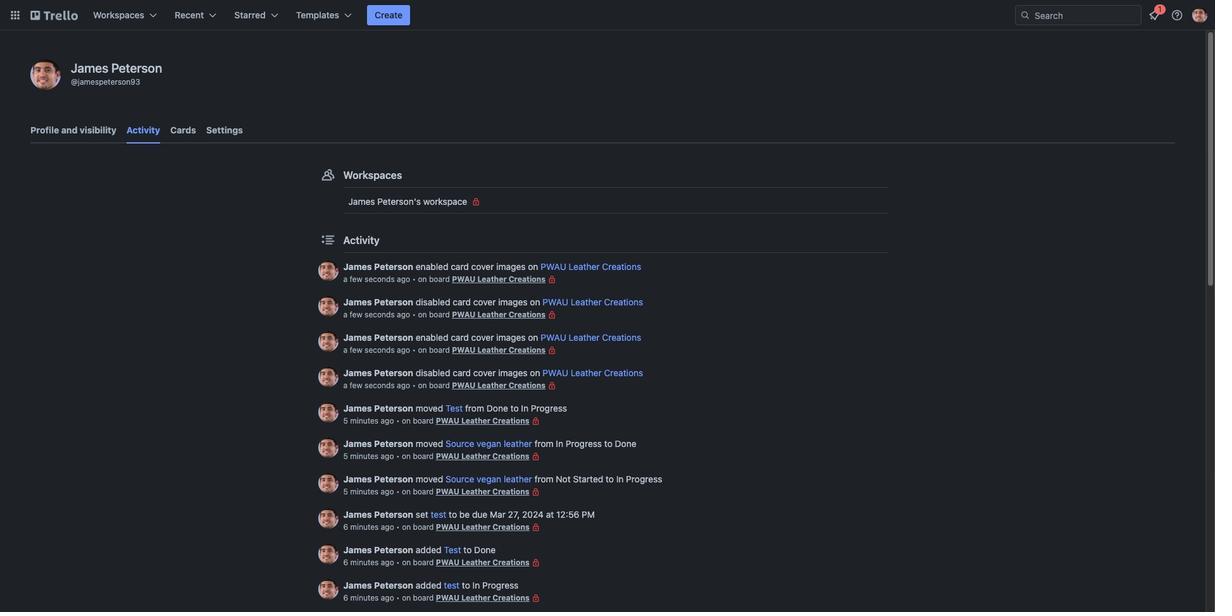 Task type: describe. For each thing, give the bounding box(es) containing it.
from for from in progress to done
[[535, 439, 554, 450]]

recent button
[[167, 5, 224, 25]]

recent
[[175, 9, 204, 20]]

only board members can see and edit this board. image for from not started to in progress
[[530, 486, 542, 499]]

1 notification image
[[1147, 8, 1163, 23]]

only board members can see and edit this board. image for to done
[[530, 557, 543, 570]]

cards
[[170, 125, 196, 136]]

source vegan leather link for from not started to in progress
[[446, 474, 532, 485]]

5 for james peterson moved source vegan leather from not started to in progress
[[344, 488, 348, 497]]

pwau leather creations link for james peterson (jamespeterson93) image related to from done to in progress
[[436, 417, 530, 426]]

5 for james peterson moved source vegan leather from in progress to done
[[344, 452, 348, 462]]

4 a few seconds ago • on board pwau leather creations from the top
[[344, 381, 546, 391]]

1 few from the top
[[350, 275, 363, 284]]

source vegan leather link for from in progress to done
[[446, 439, 532, 450]]

create
[[375, 9, 403, 20]]

search image
[[1021, 10, 1031, 20]]

pwau leather creations link for james peterson (jamespeterson93) icon corresponding to to be due mar 27, 2024 at 12:56 pm
[[436, 523, 530, 533]]

card for james peterson enabled card cover images on pwau leather creations's james peterson (jamespeterson93) image
[[451, 262, 469, 272]]

source for from in progress to done
[[446, 439, 475, 450]]

5 for james peterson moved test from done to in progress
[[344, 417, 348, 426]]

due
[[472, 510, 488, 521]]

sm image
[[470, 196, 483, 208]]

james peterson (jamespeterson93) image for james peterson disabled card cover images on pwau leather creations
[[318, 296, 338, 317]]

2 a from the top
[[344, 310, 348, 320]]

settings link
[[206, 119, 243, 142]]

test for to be due mar 27, 2024 at 12:56 pm
[[431, 510, 447, 521]]

pwau leather creations link for james peterson (jamespeterson93) icon corresponding to to done
[[436, 559, 530, 568]]

james peterson (jamespeterson93) image for to in progress
[[318, 580, 338, 600]]

create button
[[367, 5, 410, 25]]

seconds for james peterson (jamespeterson93) icon for james peterson enabled card cover images on pwau leather creations
[[365, 346, 395, 355]]

0 vertical spatial from
[[465, 403, 484, 414]]

5 minutes ago • on board pwau leather creations for from in progress to done
[[344, 452, 530, 462]]

moved for from done to in progress
[[416, 403, 443, 414]]

activity link
[[127, 119, 160, 144]]

2024
[[522, 510, 544, 521]]

seconds for james peterson enabled card cover images on pwau leather creations's james peterson (jamespeterson93) image
[[365, 275, 395, 284]]

pwau leather creations link for james peterson (jamespeterson93) image associated with james peterson disabled card cover images on pwau leather creations
[[452, 310, 546, 320]]

jamespeterson93
[[78, 77, 140, 87]]

5 minutes ago • on board pwau leather creations for from not started to in progress
[[344, 488, 530, 497]]

only board members can see and edit this board. image for from done to in progress
[[530, 415, 542, 428]]

2 a few seconds ago • on board pwau leather creations from the top
[[344, 310, 546, 320]]

done for to done
[[474, 545, 496, 556]]

moved for from not started to in progress
[[416, 474, 443, 485]]

mar
[[490, 510, 506, 521]]

templates button
[[289, 5, 360, 25]]

test for to in progress
[[444, 581, 460, 591]]

profile and visibility
[[30, 125, 116, 136]]

minutes for james peterson moved test from done to in progress
[[350, 417, 379, 426]]

profile
[[30, 125, 59, 136]]

started
[[573, 474, 604, 485]]

pwau leather creations link for james peterson disabled card cover images on pwau leather creations james peterson (jamespeterson93) icon
[[452, 381, 546, 391]]

test link for set
[[431, 510, 447, 521]]

starred
[[234, 9, 266, 20]]

6 for james peterson added test to in progress
[[344, 594, 348, 603]]

settings
[[206, 125, 243, 136]]

1 vertical spatial activity
[[344, 235, 380, 246]]

enabled for james peterson enabled card cover images on pwau leather creations's james peterson (jamespeterson93) image
[[416, 262, 449, 272]]

source for from not started to in progress
[[446, 474, 475, 485]]

3 a few seconds ago • on board pwau leather creations from the top
[[344, 346, 546, 355]]

not
[[556, 474, 571, 485]]

peterson inside james peterson @ jamespeterson93
[[111, 61, 162, 75]]

at
[[546, 510, 554, 521]]

james peterson @ jamespeterson93
[[71, 61, 162, 87]]

4 a from the top
[[344, 381, 348, 391]]

disabled for pwau leather creations link associated with james peterson disabled card cover images on pwau leather creations james peterson (jamespeterson93) icon
[[416, 368, 451, 379]]

added for test
[[416, 581, 442, 591]]

seconds for james peterson (jamespeterson93) image associated with james peterson disabled card cover images on pwau leather creations
[[365, 310, 395, 320]]

1 a few seconds ago • on board pwau leather creations from the top
[[344, 275, 546, 284]]

6 minutes ago • on board pwau leather creations for to be due mar 27, 2024 at 12:56 pm
[[344, 523, 530, 533]]

starred button
[[227, 5, 286, 25]]

pwau leather creations link for james peterson (jamespeterson93) icon associated with from not started to in progress
[[436, 488, 530, 497]]

james peterson (jamespeterson93) image for james peterson enabled card cover images on pwau leather creations
[[318, 332, 338, 352]]

pwau leather creations link for james peterson (jamespeterson93) icon for james peterson enabled card cover images on pwau leather creations
[[452, 346, 546, 355]]

pwau leather creations link for james peterson enabled card cover images on pwau leather creations's james peterson (jamespeterson93) image
[[452, 275, 546, 284]]

6 minutes ago • on board pwau leather creations for to done
[[344, 559, 530, 568]]

workspace
[[423, 196, 468, 207]]

6 minutes ago link for james peterson added test to in progress
[[344, 594, 394, 603]]

only board members can see and edit this board. image for james peterson enabled card cover images on pwau leather creations
[[546, 344, 559, 357]]

Search field
[[1031, 6, 1142, 25]]

minutes for james peterson added test to in progress
[[351, 594, 379, 603]]

6 for james peterson set test to be due mar 27, 2024 at 12:56 pm
[[344, 523, 348, 533]]



Task type: vqa. For each thing, say whether or not it's contained in the screenshot.
PWAU
yes



Task type: locate. For each thing, give the bounding box(es) containing it.
james peterson disabled card cover images on pwau leather creations for pwau leather creations link associated with james peterson disabled card cover images on pwau leather creations james peterson (jamespeterson93) icon
[[344, 368, 644, 379]]

1 leather from the top
[[504, 439, 532, 450]]

3 5 minutes ago • on board pwau leather creations from the top
[[344, 488, 530, 497]]

0 vertical spatial added
[[416, 545, 442, 556]]

images
[[497, 262, 526, 272], [499, 297, 528, 308], [497, 332, 526, 343], [499, 368, 528, 379]]

card for james peterson (jamespeterson93) icon for james peterson enabled card cover images on pwau leather creations
[[451, 332, 469, 343]]

1 vertical spatial from
[[535, 439, 554, 450]]

0 vertical spatial test
[[431, 510, 447, 521]]

6 minutes ago • on board pwau leather creations down the set
[[344, 523, 530, 533]]

from up james peterson moved source vegan leather from in progress to done
[[465, 403, 484, 414]]

few
[[350, 275, 363, 284], [350, 310, 363, 320], [350, 346, 363, 355], [350, 381, 363, 391]]

from up james peterson moved source vegan leather from not started to in progress
[[535, 439, 554, 450]]

3 seconds from the top
[[365, 346, 395, 355]]

1 james peterson enabled card cover images on pwau leather creations from the top
[[344, 262, 642, 272]]

test for from done to in progress
[[446, 403, 463, 414]]

1 vertical spatial workspaces
[[344, 170, 402, 181]]

3 6 from the top
[[344, 594, 348, 603]]

minutes
[[350, 417, 379, 426], [350, 452, 379, 462], [350, 488, 379, 497], [351, 523, 379, 533], [351, 559, 379, 568], [351, 594, 379, 603]]

1 vertical spatial 6 minutes ago • on board pwau leather creations
[[344, 559, 530, 568]]

james peterson (jamespeterson93) image for james peterson enabled card cover images on pwau leather creations
[[318, 261, 338, 281]]

only board members can see and edit this board. image for to in progress
[[530, 593, 543, 605]]

james peterson (jamespeterson93) image
[[30, 60, 61, 90], [318, 261, 338, 281], [318, 296, 338, 317], [318, 403, 338, 423]]

vegan for from not started to in progress
[[477, 474, 502, 485]]

added up james peterson added test to in progress
[[416, 545, 442, 556]]

to
[[511, 403, 519, 414], [605, 439, 613, 450], [606, 474, 614, 485], [449, 510, 457, 521], [464, 545, 472, 556], [462, 581, 470, 591]]

added down james peterson added test to done
[[416, 581, 442, 591]]

1 added from the top
[[416, 545, 442, 556]]

2 vertical spatial 6 minutes ago • on board pwau leather creations
[[344, 594, 530, 603]]

james
[[71, 61, 108, 75], [349, 196, 375, 207], [344, 262, 372, 272], [344, 297, 372, 308], [344, 332, 372, 343], [344, 368, 372, 379], [344, 403, 372, 414], [344, 439, 372, 450], [344, 474, 372, 485], [344, 510, 372, 521], [344, 545, 372, 556], [344, 581, 372, 591]]

6 minutes ago • on board pwau leather creations down james peterson added test to done
[[344, 559, 530, 568]]

only board members can see and edit this board. image
[[546, 344, 559, 357], [546, 380, 559, 393], [530, 522, 543, 534], [530, 557, 543, 570], [530, 593, 543, 605]]

1 5 minutes ago link from the top
[[344, 417, 394, 426]]

27,
[[508, 510, 520, 521]]

test down james peterson added test to done
[[444, 581, 460, 591]]

james peterson (jamespeterson93) image inside primary element
[[1193, 8, 1208, 23]]

1 vertical spatial james peterson enabled card cover images on pwau leather creations
[[344, 332, 642, 343]]

activity down 'peterson's'
[[344, 235, 380, 246]]

2 5 minutes ago • on board pwau leather creations from the top
[[344, 452, 530, 462]]

0 vertical spatial vegan
[[477, 439, 502, 450]]

1 vertical spatial source
[[446, 474, 475, 485]]

added for test
[[416, 545, 442, 556]]

source vegan leather link
[[446, 439, 532, 450], [446, 474, 532, 485]]

1 vertical spatial test link
[[444, 581, 460, 591]]

only board members can see and edit this board. image
[[546, 274, 559, 286], [546, 309, 559, 322], [530, 415, 542, 428], [530, 451, 542, 464], [530, 486, 542, 499]]

2 vertical spatial 6
[[344, 594, 348, 603]]

0 vertical spatial 5 minutes ago • on board pwau leather creations
[[344, 417, 530, 426]]

test right the set
[[431, 510, 447, 521]]

0 vertical spatial 5 minutes ago link
[[344, 417, 394, 426]]

james peterson moved source vegan leather from in progress to done
[[344, 439, 637, 450]]

5 minutes from the top
[[351, 559, 379, 568]]

test link
[[431, 510, 447, 521], [444, 581, 460, 591]]

vegan up james peterson moved source vegan leather from not started to in progress
[[477, 439, 502, 450]]

0 vertical spatial test link
[[446, 403, 463, 414]]

6
[[344, 523, 348, 533], [344, 559, 348, 568], [344, 594, 348, 603]]

2 6 minutes ago link from the top
[[344, 559, 394, 568]]

in
[[521, 403, 529, 414], [556, 439, 564, 450], [617, 474, 624, 485], [473, 581, 480, 591]]

profile and visibility link
[[30, 119, 116, 142]]

6 minutes ago link for james peterson added test to done
[[344, 559, 394, 568]]

open information menu image
[[1172, 9, 1184, 22]]

1 vertical spatial vegan
[[477, 474, 502, 485]]

board
[[429, 275, 450, 284], [429, 310, 450, 320], [429, 346, 450, 355], [429, 381, 450, 391], [413, 417, 434, 426], [413, 452, 434, 462], [413, 488, 434, 497], [413, 523, 434, 533], [413, 559, 434, 568], [413, 594, 434, 603]]

2 vertical spatial 5 minutes ago • on board pwau leather creations
[[344, 488, 530, 497]]

workspaces inside popup button
[[93, 9, 144, 20]]

set
[[416, 510, 429, 521]]

0 vertical spatial done
[[487, 403, 508, 414]]

progress
[[531, 403, 567, 414], [566, 439, 602, 450], [626, 474, 663, 485], [483, 581, 519, 591]]

templates
[[296, 9, 339, 20]]

1 vertical spatial added
[[416, 581, 442, 591]]

minutes for james peterson moved source vegan leather from in progress to done
[[350, 452, 379, 462]]

disabled
[[416, 297, 451, 308], [416, 368, 451, 379]]

1 disabled from the top
[[416, 297, 451, 308]]

4 seconds from the top
[[365, 381, 395, 391]]

3 minutes from the top
[[350, 488, 379, 497]]

1 6 minutes ago link from the top
[[344, 523, 394, 533]]

1 vertical spatial leather
[[504, 474, 532, 485]]

seconds for james peterson disabled card cover images on pwau leather creations james peterson (jamespeterson93) icon
[[365, 381, 395, 391]]

1 vertical spatial enabled
[[416, 332, 449, 343]]

activity left the cards
[[127, 125, 160, 136]]

5 minutes ago link for james peterson moved test from done to in progress
[[344, 417, 394, 426]]

james peterson (jamespeterson93) image for james peterson disabled card cover images on pwau leather creations
[[318, 367, 338, 388]]

workspaces button
[[85, 5, 165, 25]]

6 minutes ago • on board pwau leather creations for to in progress
[[344, 594, 530, 603]]

1 horizontal spatial workspaces
[[344, 170, 402, 181]]

0 vertical spatial james peterson enabled card cover images on pwau leather creations
[[344, 262, 642, 272]]

0 vertical spatial 5
[[344, 417, 348, 426]]

activity
[[127, 125, 160, 136], [344, 235, 380, 246]]

2 james peterson disabled card cover images on pwau leather creations from the top
[[344, 368, 644, 379]]

1 6 from the top
[[344, 523, 348, 533]]

pwau leather creations link
[[541, 262, 642, 272], [452, 275, 546, 284], [543, 297, 644, 308], [452, 310, 546, 320], [541, 332, 642, 343], [452, 346, 546, 355], [543, 368, 644, 379], [452, 381, 546, 391], [436, 417, 530, 426], [436, 452, 530, 462], [436, 488, 530, 497], [436, 523, 530, 533], [436, 559, 530, 568], [436, 594, 530, 603]]

4 few from the top
[[350, 381, 363, 391]]

6 minutes ago link for james peterson set test to be due mar 27, 2024 at 12:56 pm
[[344, 523, 394, 533]]

0 vertical spatial enabled
[[416, 262, 449, 272]]

1 vertical spatial 5 minutes ago link
[[344, 452, 394, 462]]

test link down james peterson added test to done
[[444, 581, 460, 591]]

james peterson (jamespeterson93) image for to be due mar 27, 2024 at 12:56 pm
[[318, 509, 338, 529]]

test for to done
[[444, 545, 461, 556]]

minutes for james peterson moved source vegan leather from not started to in progress
[[350, 488, 379, 497]]

1 5 minutes ago • on board pwau leather creations from the top
[[344, 417, 530, 426]]

4 minutes from the top
[[351, 523, 379, 533]]

3 5 from the top
[[344, 488, 348, 497]]

vegan down james peterson moved source vegan leather from in progress to done
[[477, 474, 502, 485]]

moved
[[416, 403, 443, 414], [416, 439, 443, 450], [416, 474, 443, 485]]

only board members can see and edit this board. image for james peterson enabled card cover images on pwau leather creations
[[546, 274, 559, 286]]

minutes for james peterson added test to done
[[351, 559, 379, 568]]

2 few from the top
[[350, 310, 363, 320]]

from for from not started to in progress
[[535, 474, 554, 485]]

moved for from in progress to done
[[416, 439, 443, 450]]

minutes for james peterson set test to be due mar 27, 2024 at 12:56 pm
[[351, 523, 379, 533]]

2 source from the top
[[446, 474, 475, 485]]

only board members can see and edit this board. image for james peterson disabled card cover images on pwau leather creations
[[546, 309, 559, 322]]

source
[[446, 439, 475, 450], [446, 474, 475, 485]]

james peterson moved source vegan leather from not started to in progress
[[344, 474, 663, 485]]

card for james peterson disabled card cover images on pwau leather creations james peterson (jamespeterson93) icon
[[453, 368, 471, 379]]

2 james peterson enabled card cover images on pwau leather creations from the top
[[344, 332, 642, 343]]

2 enabled from the top
[[416, 332, 449, 343]]

leather for from not started to in progress
[[504, 474, 532, 485]]

from left "not"
[[535, 474, 554, 485]]

1 vertical spatial source vegan leather link
[[446, 474, 532, 485]]

only board members can see and edit this board. image for to be due mar 27, 2024 at 12:56 pm
[[530, 522, 543, 534]]

3 6 minutes ago link from the top
[[344, 594, 394, 603]]

2 5 minutes ago link from the top
[[344, 452, 394, 462]]

from
[[465, 403, 484, 414], [535, 439, 554, 450], [535, 474, 554, 485]]

0 vertical spatial source vegan leather link
[[446, 439, 532, 450]]

5 minutes ago link
[[344, 417, 394, 426], [344, 452, 394, 462], [344, 488, 394, 497]]

peterson
[[111, 61, 162, 75], [374, 262, 414, 272], [374, 297, 414, 308], [374, 332, 414, 343], [374, 368, 414, 379], [374, 403, 414, 414], [374, 439, 414, 450], [374, 474, 414, 485], [374, 510, 414, 521], [374, 545, 414, 556], [374, 581, 414, 591]]

1 5 from the top
[[344, 417, 348, 426]]

pm
[[582, 510, 595, 521]]

test link for added
[[444, 545, 461, 556]]

0 vertical spatial source
[[446, 439, 475, 450]]

2 vertical spatial moved
[[416, 474, 443, 485]]

james peterson moved test from done to in progress
[[344, 403, 567, 414]]

enabled
[[416, 262, 449, 272], [416, 332, 449, 343]]

only board members can see and edit this board. image for james peterson disabled card cover images on pwau leather creations
[[546, 380, 559, 393]]

vegan
[[477, 439, 502, 450], [477, 474, 502, 485]]

workspaces up 'peterson's'
[[344, 170, 402, 181]]

james peterson enabled card cover images on pwau leather creations
[[344, 262, 642, 272], [344, 332, 642, 343]]

test up james peterson moved source vegan leather from in progress to done
[[446, 403, 463, 414]]

0 vertical spatial workspaces
[[93, 9, 144, 20]]

6 minutes ago • on board pwau leather creations
[[344, 523, 530, 533], [344, 559, 530, 568], [344, 594, 530, 603]]

2 disabled from the top
[[416, 368, 451, 379]]

back to home image
[[30, 5, 78, 25]]

leather
[[569, 262, 600, 272], [478, 275, 507, 284], [571, 297, 602, 308], [478, 310, 507, 320], [569, 332, 600, 343], [478, 346, 507, 355], [571, 368, 602, 379], [478, 381, 507, 391], [462, 417, 491, 426], [462, 452, 491, 462], [462, 488, 491, 497], [462, 523, 491, 533], [462, 559, 491, 568], [462, 594, 491, 603]]

1 vertical spatial 5
[[344, 452, 348, 462]]

@
[[71, 77, 78, 87]]

leather up "27,"
[[504, 474, 532, 485]]

0 vertical spatial 6 minutes ago link
[[344, 523, 394, 533]]

5 minutes ago link for james peterson moved source vegan leather from in progress to done
[[344, 452, 394, 462]]

6 minutes from the top
[[351, 594, 379, 603]]

0 vertical spatial test link
[[431, 510, 447, 521]]

test
[[446, 403, 463, 414], [444, 545, 461, 556]]

2 source vegan leather link from the top
[[446, 474, 532, 485]]

1 vertical spatial disabled
[[416, 368, 451, 379]]

test link for moved
[[446, 403, 463, 414]]

1 6 minutes ago • on board pwau leather creations from the top
[[344, 523, 530, 533]]

1 vertical spatial done
[[615, 439, 637, 450]]

2 vertical spatial 5 minutes ago link
[[344, 488, 394, 497]]

leather up james peterson moved source vegan leather from not started to in progress
[[504, 439, 532, 450]]

creations
[[602, 262, 642, 272], [509, 275, 546, 284], [604, 297, 644, 308], [509, 310, 546, 320], [602, 332, 642, 343], [509, 346, 546, 355], [604, 368, 644, 379], [509, 381, 546, 391], [493, 417, 530, 426], [493, 452, 530, 462], [493, 488, 530, 497], [493, 523, 530, 533], [493, 559, 530, 568], [493, 594, 530, 603]]

test down be
[[444, 545, 461, 556]]

source down the james peterson moved test from done to in progress
[[446, 439, 475, 450]]

ago
[[397, 275, 410, 284], [397, 310, 410, 320], [397, 346, 410, 355], [397, 381, 410, 391], [381, 417, 394, 426], [381, 452, 394, 462], [381, 488, 394, 497], [381, 523, 394, 533], [381, 559, 394, 568], [381, 594, 394, 603]]

a
[[344, 275, 348, 284], [344, 310, 348, 320], [344, 346, 348, 355], [344, 381, 348, 391]]

0 vertical spatial 6
[[344, 523, 348, 533]]

test link for added
[[444, 581, 460, 591]]

1 vertical spatial test
[[444, 545, 461, 556]]

pwau leather creations link for from in progress to done's james peterson (jamespeterson93) icon
[[436, 452, 530, 462]]

cover
[[472, 262, 494, 272], [474, 297, 496, 308], [472, 332, 494, 343], [474, 368, 496, 379]]

added
[[416, 545, 442, 556], [416, 581, 442, 591]]

2 added from the top
[[416, 581, 442, 591]]

2 seconds from the top
[[365, 310, 395, 320]]

0 vertical spatial moved
[[416, 403, 443, 414]]

source up be
[[446, 474, 475, 485]]

1 james peterson disabled card cover images on pwau leather creations from the top
[[344, 297, 644, 308]]

3 6 minutes ago • on board pwau leather creations from the top
[[344, 594, 530, 603]]

1 vertical spatial test
[[444, 581, 460, 591]]

james peterson (jamespeterson93) image for from in progress to done
[[318, 438, 338, 458]]

•
[[413, 275, 416, 284], [413, 310, 416, 320], [413, 346, 416, 355], [413, 381, 416, 391], [396, 417, 400, 426], [396, 452, 400, 462], [396, 488, 400, 497], [396, 523, 400, 533], [396, 559, 400, 568], [396, 594, 400, 603]]

2 moved from the top
[[416, 439, 443, 450]]

leather for from in progress to done
[[504, 439, 532, 450]]

2 minutes from the top
[[350, 452, 379, 462]]

1 a from the top
[[344, 275, 348, 284]]

0 vertical spatial leather
[[504, 439, 532, 450]]

1 source from the top
[[446, 439, 475, 450]]

1 source vegan leather link from the top
[[446, 439, 532, 450]]

1 vertical spatial moved
[[416, 439, 443, 450]]

james peterson added test to done
[[344, 545, 496, 556]]

0 horizontal spatial workspaces
[[93, 9, 144, 20]]

james peterson set test to be due mar 27, 2024 at 12:56 pm
[[344, 510, 595, 521]]

james peterson disabled card cover images on pwau leather creations
[[344, 297, 644, 308], [344, 368, 644, 379]]

on
[[528, 262, 539, 272], [418, 275, 427, 284], [530, 297, 540, 308], [418, 310, 427, 320], [528, 332, 539, 343], [418, 346, 427, 355], [530, 368, 540, 379], [418, 381, 427, 391], [402, 417, 411, 426], [402, 452, 411, 462], [402, 488, 411, 497], [402, 523, 411, 533], [402, 559, 411, 568], [402, 594, 411, 603]]

workspaces up james peterson @ jamespeterson93
[[93, 9, 144, 20]]

12:56
[[557, 510, 580, 521]]

1 horizontal spatial activity
[[344, 235, 380, 246]]

2 vegan from the top
[[477, 474, 502, 485]]

source vegan leather link down james peterson moved source vegan leather from in progress to done
[[446, 474, 532, 485]]

1 moved from the top
[[416, 403, 443, 414]]

6 minutes ago • on board pwau leather creations down james peterson added test to in progress
[[344, 594, 530, 603]]

test link down be
[[444, 545, 461, 556]]

3 few from the top
[[350, 346, 363, 355]]

0 vertical spatial test
[[446, 403, 463, 414]]

test link up james peterson moved source vegan leather from in progress to done
[[446, 403, 463, 414]]

pwau leather creations link for james peterson (jamespeterson93) icon associated with to in progress
[[436, 594, 530, 603]]

james peterson (jamespeterson93) image for from done to in progress
[[318, 403, 338, 423]]

1 enabled from the top
[[416, 262, 449, 272]]

james peterson's workspace
[[349, 196, 468, 207]]

james peterson added test to in progress
[[344, 581, 519, 591]]

1 minutes from the top
[[350, 417, 379, 426]]

2 vertical spatial done
[[474, 545, 496, 556]]

card
[[451, 262, 469, 272], [453, 297, 471, 308], [451, 332, 469, 343], [453, 368, 471, 379]]

seconds
[[365, 275, 395, 284], [365, 310, 395, 320], [365, 346, 395, 355], [365, 381, 395, 391]]

done for from done to in progress
[[487, 403, 508, 414]]

cards link
[[170, 119, 196, 142]]

1 vertical spatial james peterson disabled card cover images on pwau leather creations
[[344, 368, 644, 379]]

test link
[[446, 403, 463, 414], [444, 545, 461, 556]]

3 5 minutes ago link from the top
[[344, 488, 394, 497]]

visibility
[[80, 125, 116, 136]]

vegan for from in progress to done
[[477, 439, 502, 450]]

2 leather from the top
[[504, 474, 532, 485]]

1 seconds from the top
[[365, 275, 395, 284]]

james peterson (jamespeterson93) image for to done
[[318, 545, 338, 565]]

1 vertical spatial 6 minutes ago link
[[344, 559, 394, 568]]

3 moved from the top
[[416, 474, 443, 485]]

test link right the set
[[431, 510, 447, 521]]

peterson's
[[378, 196, 421, 207]]

enabled for james peterson (jamespeterson93) icon for james peterson enabled card cover images on pwau leather creations
[[416, 332, 449, 343]]

be
[[460, 510, 470, 521]]

pwau
[[541, 262, 567, 272], [452, 275, 476, 284], [543, 297, 569, 308], [452, 310, 476, 320], [541, 332, 567, 343], [452, 346, 476, 355], [543, 368, 569, 379], [452, 381, 476, 391], [436, 417, 460, 426], [436, 452, 460, 462], [436, 488, 460, 497], [436, 523, 460, 533], [436, 559, 460, 568], [436, 594, 460, 603]]

james inside "link"
[[349, 196, 375, 207]]

3 a from the top
[[344, 346, 348, 355]]

0 vertical spatial 6 minutes ago • on board pwau leather creations
[[344, 523, 530, 533]]

2 vertical spatial 6 minutes ago link
[[344, 594, 394, 603]]

2 5 from the top
[[344, 452, 348, 462]]

a few seconds ago • on board pwau leather creations
[[344, 275, 546, 284], [344, 310, 546, 320], [344, 346, 546, 355], [344, 381, 546, 391]]

2 6 from the top
[[344, 559, 348, 568]]

1 vertical spatial 6
[[344, 559, 348, 568]]

5 minutes ago • on board pwau leather creations for from done to in progress
[[344, 417, 530, 426]]

2 6 minutes ago • on board pwau leather creations from the top
[[344, 559, 530, 568]]

disabled for pwau leather creations link related to james peterson (jamespeterson93) image associated with james peterson disabled card cover images on pwau leather creations
[[416, 297, 451, 308]]

0 vertical spatial disabled
[[416, 297, 451, 308]]

6 for james peterson added test to done
[[344, 559, 348, 568]]

workspaces
[[93, 9, 144, 20], [344, 170, 402, 181]]

0 vertical spatial activity
[[127, 125, 160, 136]]

1 vertical spatial test link
[[444, 545, 461, 556]]

and
[[61, 125, 78, 136]]

source vegan leather link up james peterson moved source vegan leather from not started to in progress
[[446, 439, 532, 450]]

james peterson's workspace link
[[344, 192, 888, 212]]

5
[[344, 417, 348, 426], [344, 452, 348, 462], [344, 488, 348, 497]]

card for james peterson (jamespeterson93) image associated with james peterson disabled card cover images on pwau leather creations
[[453, 297, 471, 308]]

test
[[431, 510, 447, 521], [444, 581, 460, 591]]

2 vertical spatial from
[[535, 474, 554, 485]]

5 minutes ago link for james peterson moved source vegan leather from not started to in progress
[[344, 488, 394, 497]]

leather
[[504, 439, 532, 450], [504, 474, 532, 485]]

2 vertical spatial 5
[[344, 488, 348, 497]]

primary element
[[0, 0, 1216, 30]]

0 vertical spatial james peterson disabled card cover images on pwau leather creations
[[344, 297, 644, 308]]

5 minutes ago • on board pwau leather creations
[[344, 417, 530, 426], [344, 452, 530, 462], [344, 488, 530, 497]]

james inside james peterson @ jamespeterson93
[[71, 61, 108, 75]]

james peterson (jamespeterson93) image for from not started to in progress
[[318, 474, 338, 494]]

done
[[487, 403, 508, 414], [615, 439, 637, 450], [474, 545, 496, 556]]

1 vertical spatial 5 minutes ago • on board pwau leather creations
[[344, 452, 530, 462]]

only board members can see and edit this board. image for from in progress to done
[[530, 451, 542, 464]]

6 minutes ago link
[[344, 523, 394, 533], [344, 559, 394, 568], [344, 594, 394, 603]]

0 horizontal spatial activity
[[127, 125, 160, 136]]

james peterson (jamespeterson93) image
[[1193, 8, 1208, 23], [318, 332, 338, 352], [318, 367, 338, 388], [318, 438, 338, 458], [318, 474, 338, 494], [318, 509, 338, 529], [318, 545, 338, 565], [318, 580, 338, 600]]

1 vegan from the top
[[477, 439, 502, 450]]

james peterson disabled card cover images on pwau leather creations for pwau leather creations link related to james peterson (jamespeterson93) image associated with james peterson disabled card cover images on pwau leather creations
[[344, 297, 644, 308]]



